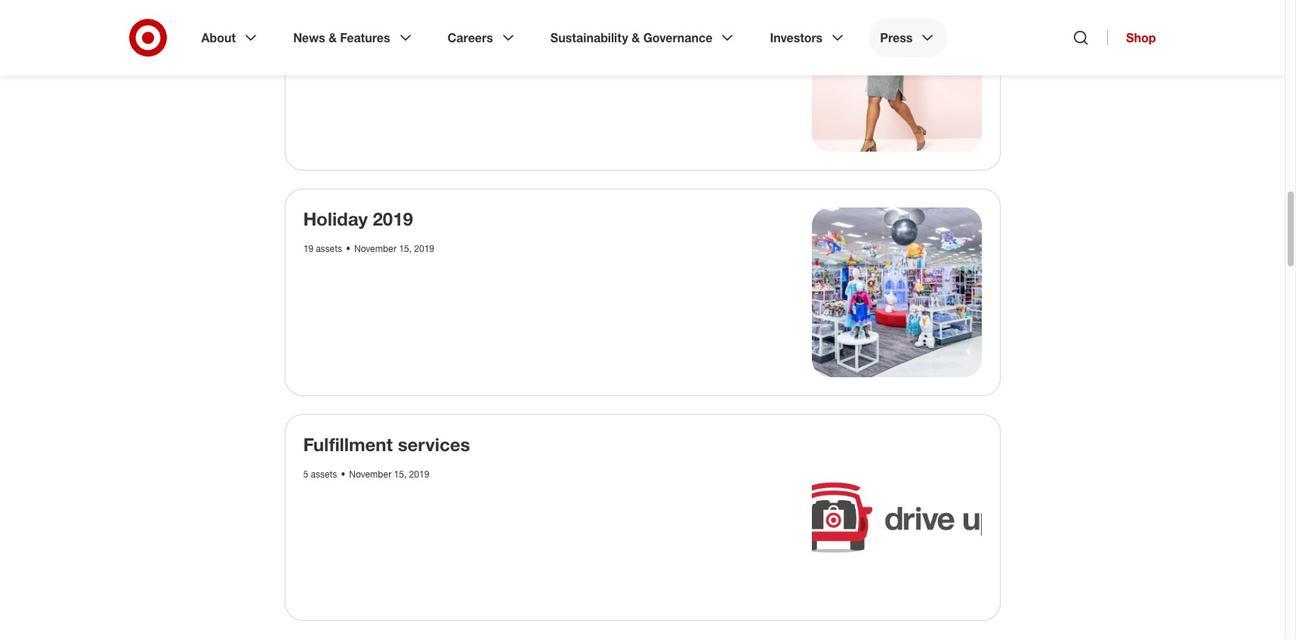 Task type: describe. For each thing, give the bounding box(es) containing it.
2019 for services
[[409, 469, 429, 480]]

holiday 2019
[[303, 208, 413, 230]]

news
[[293, 30, 325, 45]]

0 vertical spatial 2019
[[373, 208, 413, 230]]

fulfillment
[[303, 433, 393, 456]]

19
[[303, 243, 313, 255]]

november for fulfillment
[[349, 469, 391, 480]]

& for sustainability
[[632, 30, 640, 45]]

2019 for 2019
[[414, 243, 434, 255]]

about link
[[191, 18, 271, 57]]

november for holiday
[[354, 243, 396, 255]]

15, for services
[[394, 469, 407, 480]]

press
[[880, 30, 913, 45]]

november 15, 2019 for 2019
[[354, 243, 434, 255]]

sustainability & governance
[[550, 30, 713, 45]]

holiday
[[303, 208, 368, 230]]

sustainability
[[550, 30, 628, 45]]

governance
[[643, 30, 713, 45]]

press link
[[870, 18, 947, 57]]

news & features link
[[283, 18, 425, 57]]

logo, company name image
[[812, 433, 982, 603]]



Task type: locate. For each thing, give the bounding box(es) containing it.
november down holiday 2019 link
[[354, 243, 396, 255]]

5 assets
[[303, 469, 337, 480]]

&
[[329, 30, 337, 45], [632, 30, 640, 45]]

& right news
[[329, 30, 337, 45]]

careers
[[448, 30, 493, 45]]

19 assets
[[303, 243, 342, 255]]

0 vertical spatial 15,
[[399, 243, 412, 255]]

features
[[340, 30, 390, 45]]

1 & from the left
[[329, 30, 337, 45]]

0 vertical spatial november 15, 2019
[[354, 243, 434, 255]]

assets right 19
[[316, 243, 342, 255]]

2 & from the left
[[632, 30, 640, 45]]

fulfillment services link
[[303, 433, 470, 456]]

1 vertical spatial november 15, 2019
[[349, 469, 429, 480]]

0 vertical spatial assets
[[316, 243, 342, 255]]

news & features
[[293, 30, 390, 45]]

november 15, 2019 for services
[[349, 469, 429, 480]]

a store with toys image
[[812, 208, 982, 377]]

5
[[303, 469, 308, 480]]

investors
[[770, 30, 823, 45]]

15,
[[399, 243, 412, 255], [394, 469, 407, 480]]

2019
[[373, 208, 413, 230], [414, 243, 434, 255], [409, 469, 429, 480]]

2 vertical spatial 2019
[[409, 469, 429, 480]]

a man in a dress image
[[812, 0, 982, 152]]

careers link
[[437, 18, 528, 57]]

about
[[201, 30, 236, 45]]

15, down holiday 2019 link
[[399, 243, 412, 255]]

holiday 2019 link
[[303, 208, 413, 230]]

services
[[398, 433, 470, 456]]

assets right 5
[[311, 469, 337, 480]]

november 15, 2019 down the "fulfillment services"
[[349, 469, 429, 480]]

1 vertical spatial assets
[[311, 469, 337, 480]]

november
[[354, 243, 396, 255], [349, 469, 391, 480]]

0 vertical spatial november
[[354, 243, 396, 255]]

shop link
[[1107, 30, 1156, 45]]

& inside sustainability & governance link
[[632, 30, 640, 45]]

assets for fulfillment services
[[311, 469, 337, 480]]

& inside news & features link
[[329, 30, 337, 45]]

november 15, 2019
[[354, 243, 434, 255], [349, 469, 429, 480]]

1 vertical spatial 15,
[[394, 469, 407, 480]]

november 15, 2019 down 'holiday 2019'
[[354, 243, 434, 255]]

1 horizontal spatial &
[[632, 30, 640, 45]]

assets for holiday 2019
[[316, 243, 342, 255]]

sustainability & governance link
[[540, 18, 747, 57]]

& for news
[[329, 30, 337, 45]]

1 vertical spatial 2019
[[414, 243, 434, 255]]

& left governance
[[632, 30, 640, 45]]

shop
[[1126, 30, 1156, 45]]

investors link
[[759, 18, 857, 57]]

november down the "fulfillment services"
[[349, 469, 391, 480]]

0 horizontal spatial &
[[329, 30, 337, 45]]

15, down fulfillment services link at the left bottom of page
[[394, 469, 407, 480]]

fulfillment services
[[303, 433, 470, 456]]

15, for 2019
[[399, 243, 412, 255]]

1 vertical spatial november
[[349, 469, 391, 480]]

assets
[[316, 243, 342, 255], [311, 469, 337, 480]]



Task type: vqa. For each thing, say whether or not it's contained in the screenshot.
investors link
yes



